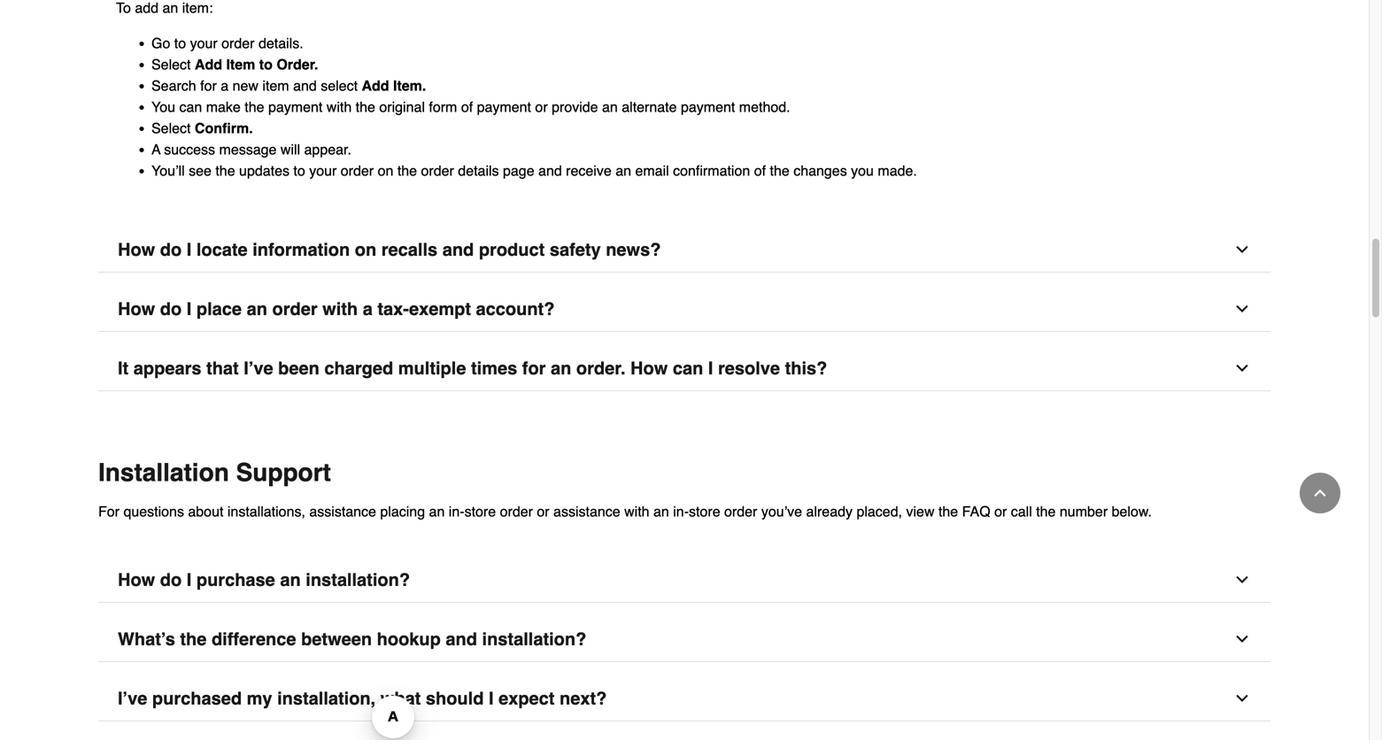 Task type: describe. For each thing, give the bounding box(es) containing it.
can inside go to your order details. select add item to order. search for a new item and select add item. you can make the payment with the original form of payment or provide an alternate payment method. select confirm. a success message will appear. you'll see the updates to your order on the order details page and receive an email confirmation of the changes you made.
[[179, 99, 202, 115]]

for inside it appears that i've been charged multiple times for an order. how can i resolve this? button
[[522, 358, 546, 379]]

about
[[188, 503, 224, 520]]

below.
[[1112, 503, 1152, 520]]

and right page
[[538, 163, 562, 179]]

item.
[[393, 77, 426, 94]]

email
[[635, 163, 669, 179]]

go to your order details. select add item to order. search for a new item and select add item. you can make the payment with the original form of payment or provide an alternate payment method. select confirm. a success message will appear. you'll see the updates to your order on the order details page and receive an email confirmation of the changes you made.
[[151, 35, 917, 179]]

form
[[429, 99, 457, 115]]

number
[[1060, 503, 1108, 520]]

locate
[[196, 240, 248, 260]]

expect
[[499, 689, 555, 709]]

an right "provide"
[[602, 99, 618, 115]]

a inside go to your order details. select add item to order. search for a new item and select add item. you can make the payment with the original form of payment or provide an alternate payment method. select confirm. a success message will appear. you'll see the updates to your order on the order details page and receive an email confirmation of the changes you made.
[[221, 77, 229, 94]]

alternate
[[622, 99, 677, 115]]

the down original at the left top of page
[[397, 163, 417, 179]]

that
[[206, 358, 239, 379]]

the right "call"
[[1036, 503, 1056, 520]]

a
[[151, 141, 160, 158]]

search
[[151, 77, 196, 94]]

2 vertical spatial with
[[624, 503, 650, 520]]

on inside go to your order details. select add item to order. search for a new item and select add item. you can make the payment with the original form of payment or provide an alternate payment method. select confirm. a success message will appear. you'll see the updates to your order on the order details page and receive an email confirmation of the changes you made.
[[378, 163, 394, 179]]

view
[[906, 503, 935, 520]]

order.
[[277, 56, 318, 73]]

2 store from the left
[[689, 503, 720, 520]]

faq
[[962, 503, 991, 520]]

you
[[151, 99, 175, 115]]

what
[[381, 689, 421, 709]]

and down order.
[[293, 77, 317, 94]]

do for purchase
[[160, 570, 182, 590]]

exempt
[[409, 299, 471, 319]]

the right see
[[215, 163, 235, 179]]

details
[[458, 163, 499, 179]]

you
[[851, 163, 874, 179]]

installation support
[[98, 459, 331, 487]]

how for how do i place an order with a tax-exempt account?
[[118, 299, 155, 319]]

product
[[479, 240, 545, 260]]

with inside button
[[322, 299, 358, 319]]

place
[[196, 299, 242, 319]]

for questions about installations, assistance placing an in-store order or assistance with an in-store order you've already placed, view the faq or call the number below.
[[98, 503, 1152, 520]]

how do i place an order with a tax-exempt account? button
[[98, 287, 1271, 332]]

1 select from the top
[[151, 56, 191, 73]]

0 horizontal spatial add
[[195, 56, 222, 73]]

placing
[[380, 503, 425, 520]]

support
[[236, 459, 331, 487]]

order.
[[576, 358, 626, 379]]

you've
[[761, 503, 802, 520]]

an right 'placing'
[[429, 503, 445, 520]]

the inside button
[[180, 629, 207, 650]]

already
[[806, 503, 853, 520]]

it appears that i've been charged multiple times for an order. how can i resolve this? button
[[98, 346, 1271, 391]]

success
[[164, 141, 215, 158]]

what's the difference between hookup and installation? button
[[98, 617, 1271, 662]]

an left order.
[[551, 358, 571, 379]]

an up how do i purchase an installation? button
[[654, 503, 669, 520]]

should
[[426, 689, 484, 709]]

been
[[278, 358, 320, 379]]

will
[[281, 141, 300, 158]]

0 vertical spatial to
[[174, 35, 186, 51]]

receive
[[566, 163, 612, 179]]

a inside how do i place an order with a tax-exempt account? button
[[363, 299, 373, 319]]

safety
[[550, 240, 601, 260]]

purchased
[[152, 689, 242, 709]]

go
[[151, 35, 170, 51]]

how for how do i purchase an installation?
[[118, 570, 155, 590]]

chevron down image for recalls
[[1234, 241, 1251, 259]]

1 vertical spatial your
[[309, 163, 337, 179]]

method.
[[739, 99, 790, 115]]

what's the difference between hookup and installation?
[[118, 629, 587, 650]]

2 payment from the left
[[477, 99, 531, 115]]

installation,
[[277, 689, 376, 709]]

chevron down image for installation?
[[1234, 631, 1251, 648]]

updates
[[239, 163, 290, 179]]

page
[[503, 163, 535, 179]]

purchase
[[196, 570, 275, 590]]

select
[[321, 77, 358, 94]]

the down "select"
[[356, 99, 375, 115]]

an left the email at the top left of page
[[616, 163, 631, 179]]

do for locate
[[160, 240, 182, 260]]

chevron down image for it appears that i've been charged multiple times for an order. how can i resolve this?
[[1234, 360, 1251, 377]]

2 in- from the left
[[673, 503, 689, 520]]

account?
[[476, 299, 555, 319]]

information
[[253, 240, 350, 260]]

new
[[233, 77, 259, 94]]

the left changes
[[770, 163, 790, 179]]

charged
[[324, 358, 393, 379]]

or inside go to your order details. select add item to order. search for a new item and select add item. you can make the payment with the original form of payment or provide an alternate payment method. select confirm. a success message will appear. you'll see the updates to your order on the order details page and receive an email confirmation of the changes you made.
[[535, 99, 548, 115]]

1 store from the left
[[465, 503, 496, 520]]

changes
[[794, 163, 847, 179]]

do for place
[[160, 299, 182, 319]]

how do i purchase an installation? button
[[98, 558, 1271, 603]]

0 horizontal spatial installation?
[[306, 570, 410, 590]]

an right purchase
[[280, 570, 301, 590]]

message
[[219, 141, 277, 158]]

i left expect
[[489, 689, 494, 709]]



Task type: vqa. For each thing, say whether or not it's contained in the screenshot.
use in "button"
no



Task type: locate. For each thing, give the bounding box(es) containing it.
tax-
[[378, 299, 409, 319]]

an inside button
[[247, 299, 267, 319]]

appears
[[134, 358, 201, 379]]

news?
[[606, 240, 661, 260]]

chevron down image
[[1234, 360, 1251, 377], [1234, 690, 1251, 708]]

0 horizontal spatial in-
[[449, 503, 465, 520]]

0 horizontal spatial store
[[465, 503, 496, 520]]

0 vertical spatial on
[[378, 163, 394, 179]]

for up make
[[200, 77, 217, 94]]

i for how do i purchase an installation?
[[187, 570, 192, 590]]

1 payment from the left
[[268, 99, 323, 115]]

it appears that i've been charged multiple times for an order. how can i resolve this?
[[118, 358, 827, 379]]

payment right the form
[[477, 99, 531, 115]]

i left place
[[187, 299, 192, 319]]

i left resolve
[[708, 358, 713, 379]]

in- up how do i purchase an installation? button
[[673, 503, 689, 520]]

i left purchase
[[187, 570, 192, 590]]

and
[[293, 77, 317, 94], [538, 163, 562, 179], [443, 240, 474, 260], [446, 629, 477, 650]]

1 vertical spatial for
[[522, 358, 546, 379]]

0 horizontal spatial to
[[174, 35, 186, 51]]

0 horizontal spatial your
[[190, 35, 218, 51]]

payment
[[268, 99, 323, 115], [477, 99, 531, 115], [681, 99, 735, 115]]

original
[[379, 99, 425, 115]]

2 chevron down image from the top
[[1234, 690, 1251, 708]]

order inside how do i place an order with a tax-exempt account? button
[[272, 299, 318, 319]]

what's
[[118, 629, 175, 650]]

chevron down image for with
[[1234, 300, 1251, 318]]

2 vertical spatial to
[[293, 163, 305, 179]]

for inside go to your order details. select add item to order. search for a new item and select add item. you can make the payment with the original form of payment or provide an alternate payment method. select confirm. a success message will appear. you'll see the updates to your order on the order details page and receive an email confirmation of the changes you made.
[[200, 77, 217, 94]]

3 payment from the left
[[681, 99, 735, 115]]

and right hookup on the bottom left
[[446, 629, 477, 650]]

the right view
[[939, 503, 958, 520]]

to down will
[[293, 163, 305, 179]]

i've purchased my installation, what should i expect next?
[[118, 689, 607, 709]]

your
[[190, 35, 218, 51], [309, 163, 337, 179]]

a
[[221, 77, 229, 94], [363, 299, 373, 319]]

with
[[327, 99, 352, 115], [322, 299, 358, 319], [624, 503, 650, 520]]

how up it on the left
[[118, 299, 155, 319]]

and right recalls
[[443, 240, 474, 260]]

1 do from the top
[[160, 240, 182, 260]]

1 horizontal spatial installation?
[[482, 629, 587, 650]]

0 horizontal spatial payment
[[268, 99, 323, 115]]

1 vertical spatial on
[[355, 240, 377, 260]]

select
[[151, 56, 191, 73], [151, 120, 191, 136]]

payment left method.
[[681, 99, 735, 115]]

store right 'placing'
[[465, 503, 496, 520]]

2 chevron down image from the top
[[1234, 300, 1251, 318]]

3 do from the top
[[160, 570, 182, 590]]

confirmation
[[673, 163, 750, 179]]

how do i purchase an installation?
[[118, 570, 410, 590]]

how for how do i locate information on recalls and product safety news?
[[118, 240, 155, 260]]

how inside button
[[118, 299, 155, 319]]

1 vertical spatial do
[[160, 299, 182, 319]]

how up what's
[[118, 570, 155, 590]]

0 vertical spatial add
[[195, 56, 222, 73]]

1 horizontal spatial store
[[689, 503, 720, 520]]

your down appear.
[[309, 163, 337, 179]]

i left locate
[[187, 240, 192, 260]]

on left recalls
[[355, 240, 377, 260]]

times
[[471, 358, 517, 379]]

1 horizontal spatial to
[[259, 56, 273, 73]]

1 chevron down image from the top
[[1234, 241, 1251, 259]]

chevron down image inside how do i purchase an installation? button
[[1234, 571, 1251, 589]]

i inside button
[[187, 299, 192, 319]]

1 vertical spatial a
[[363, 299, 373, 319]]

1 chevron down image from the top
[[1234, 360, 1251, 377]]

1 horizontal spatial payment
[[477, 99, 531, 115]]

0 horizontal spatial i've
[[118, 689, 147, 709]]

1 vertical spatial i've
[[118, 689, 147, 709]]

add
[[195, 56, 222, 73], [362, 77, 389, 94]]

1 horizontal spatial in-
[[673, 503, 689, 520]]

1 vertical spatial can
[[673, 358, 703, 379]]

appear.
[[304, 141, 351, 158]]

installation
[[98, 459, 229, 487]]

i for how do i place an order with a tax-exempt account?
[[187, 299, 192, 319]]

chevron down image inside the how do i locate information on recalls and product safety news? button
[[1234, 241, 1251, 259]]

1 vertical spatial chevron down image
[[1234, 690, 1251, 708]]

to up 'item'
[[259, 56, 273, 73]]

chevron down image for i've purchased my installation, what should i expect next?
[[1234, 690, 1251, 708]]

0 horizontal spatial of
[[461, 99, 473, 115]]

difference
[[212, 629, 296, 650]]

assistance
[[309, 503, 376, 520], [554, 503, 620, 520]]

1 vertical spatial of
[[754, 163, 766, 179]]

for
[[200, 77, 217, 94], [522, 358, 546, 379]]

of right confirmation
[[754, 163, 766, 179]]

do left locate
[[160, 240, 182, 260]]

i for how do i locate information on recalls and product safety news?
[[187, 240, 192, 260]]

confirm.
[[195, 120, 253, 136]]

how
[[118, 240, 155, 260], [118, 299, 155, 319], [631, 358, 668, 379], [118, 570, 155, 590]]

on down original at the left top of page
[[378, 163, 394, 179]]

0 vertical spatial your
[[190, 35, 218, 51]]

placed,
[[857, 503, 902, 520]]

chevron down image inside i've purchased my installation, what should i expect next? button
[[1234, 690, 1251, 708]]

item
[[262, 77, 289, 94]]

1 vertical spatial with
[[322, 299, 358, 319]]

can inside button
[[673, 358, 703, 379]]

for right times on the left of page
[[522, 358, 546, 379]]

order
[[222, 35, 255, 51], [341, 163, 374, 179], [421, 163, 454, 179], [272, 299, 318, 319], [500, 503, 533, 520], [724, 503, 757, 520]]

how do i locate information on recalls and product safety news? button
[[98, 228, 1271, 273]]

3 chevron down image from the top
[[1234, 571, 1251, 589]]

0 horizontal spatial can
[[179, 99, 202, 115]]

1 vertical spatial installation?
[[482, 629, 587, 650]]

0 vertical spatial do
[[160, 240, 182, 260]]

i've inside it appears that i've been charged multiple times for an order. how can i resolve this? button
[[244, 358, 273, 379]]

multiple
[[398, 358, 466, 379]]

can down how do i place an order with a tax-exempt account? button
[[673, 358, 703, 379]]

recalls
[[381, 240, 438, 260]]

to right go
[[174, 35, 186, 51]]

for
[[98, 503, 120, 520]]

i've inside i've purchased my installation, what should i expect next? button
[[118, 689, 147, 709]]

or
[[535, 99, 548, 115], [537, 503, 550, 520], [995, 503, 1007, 520]]

1 horizontal spatial of
[[754, 163, 766, 179]]

chevron down image
[[1234, 241, 1251, 259], [1234, 300, 1251, 318], [1234, 571, 1251, 589], [1234, 631, 1251, 648]]

i've
[[244, 358, 273, 379], [118, 689, 147, 709]]

how down you'll
[[118, 240, 155, 260]]

0 vertical spatial can
[[179, 99, 202, 115]]

i've purchased my installation, what should i expect next? button
[[98, 677, 1271, 722]]

add left the item
[[195, 56, 222, 73]]

4 chevron down image from the top
[[1234, 631, 1251, 648]]

1 horizontal spatial your
[[309, 163, 337, 179]]

1 in- from the left
[[449, 503, 465, 520]]

0 vertical spatial with
[[327, 99, 352, 115]]

your right go
[[190, 35, 218, 51]]

0 horizontal spatial a
[[221, 77, 229, 94]]

with up how do i purchase an installation? button
[[624, 503, 650, 520]]

1 horizontal spatial for
[[522, 358, 546, 379]]

with down "select"
[[327, 99, 352, 115]]

1 horizontal spatial add
[[362, 77, 389, 94]]

a left tax-
[[363, 299, 373, 319]]

between
[[301, 629, 372, 650]]

with inside go to your order details. select add item to order. search for a new item and select add item. you can make the payment with the original form of payment or provide an alternate payment method. select confirm. a success message will appear. you'll see the updates to your order on the order details page and receive an email confirmation of the changes you made.
[[327, 99, 352, 115]]

add up original at the left top of page
[[362, 77, 389, 94]]

1 horizontal spatial on
[[378, 163, 394, 179]]

i've right that
[[244, 358, 273, 379]]

details.
[[259, 35, 303, 51]]

can
[[179, 99, 202, 115], [673, 358, 703, 379]]

do left place
[[160, 299, 182, 319]]

call
[[1011, 503, 1032, 520]]

0 horizontal spatial for
[[200, 77, 217, 94]]

a left new
[[221, 77, 229, 94]]

i've down what's
[[118, 689, 147, 709]]

2 horizontal spatial to
[[293, 163, 305, 179]]

of right the form
[[461, 99, 473, 115]]

how do i place an order with a tax-exempt account?
[[118, 299, 555, 319]]

you'll
[[151, 163, 185, 179]]

1 horizontal spatial i've
[[244, 358, 273, 379]]

0 vertical spatial of
[[461, 99, 473, 115]]

can down the search
[[179, 99, 202, 115]]

resolve
[[718, 358, 780, 379]]

0 horizontal spatial on
[[355, 240, 377, 260]]

0 vertical spatial installation?
[[306, 570, 410, 590]]

do inside button
[[160, 299, 182, 319]]

scroll to top element
[[1300, 473, 1341, 514]]

0 vertical spatial a
[[221, 77, 229, 94]]

hookup
[[377, 629, 441, 650]]

it
[[118, 358, 129, 379]]

payment down 'item'
[[268, 99, 323, 115]]

my
[[247, 689, 272, 709]]

in- right 'placing'
[[449, 503, 465, 520]]

installations,
[[227, 503, 305, 520]]

select down you
[[151, 120, 191, 136]]

2 select from the top
[[151, 120, 191, 136]]

questions
[[123, 503, 184, 520]]

1 assistance from the left
[[309, 503, 376, 520]]

store
[[465, 503, 496, 520], [689, 503, 720, 520]]

chevron down image inside the what's the difference between hookup and installation? button
[[1234, 631, 1251, 648]]

0 vertical spatial select
[[151, 56, 191, 73]]

how do i locate information on recalls and product safety news?
[[118, 240, 661, 260]]

1 horizontal spatial a
[[363, 299, 373, 319]]

next?
[[560, 689, 607, 709]]

on inside button
[[355, 240, 377, 260]]

1 horizontal spatial can
[[673, 358, 703, 379]]

an right place
[[247, 299, 267, 319]]

made.
[[878, 163, 917, 179]]

do
[[160, 240, 182, 260], [160, 299, 182, 319], [160, 570, 182, 590]]

make
[[206, 99, 241, 115]]

with left tax-
[[322, 299, 358, 319]]

2 horizontal spatial payment
[[681, 99, 735, 115]]

do up what's
[[160, 570, 182, 590]]

select up the search
[[151, 56, 191, 73]]

item
[[226, 56, 255, 73]]

of
[[461, 99, 473, 115], [754, 163, 766, 179]]

this?
[[785, 358, 827, 379]]

provide
[[552, 99, 598, 115]]

installation? up what's the difference between hookup and installation?
[[306, 570, 410, 590]]

2 vertical spatial do
[[160, 570, 182, 590]]

1 vertical spatial to
[[259, 56, 273, 73]]

chevron down image inside it appears that i've been charged multiple times for an order. how can i resolve this? button
[[1234, 360, 1251, 377]]

0 horizontal spatial assistance
[[309, 503, 376, 520]]

chevron up image
[[1311, 484, 1329, 502]]

2 do from the top
[[160, 299, 182, 319]]

1 horizontal spatial assistance
[[554, 503, 620, 520]]

2 assistance from the left
[[554, 503, 620, 520]]

installation? up expect
[[482, 629, 587, 650]]

store up how do i purchase an installation? button
[[689, 503, 720, 520]]

installation?
[[306, 570, 410, 590], [482, 629, 587, 650]]

0 vertical spatial chevron down image
[[1234, 360, 1251, 377]]

0 vertical spatial for
[[200, 77, 217, 94]]

how right order.
[[631, 358, 668, 379]]

chevron down image inside how do i place an order with a tax-exempt account? button
[[1234, 300, 1251, 318]]

0 vertical spatial i've
[[244, 358, 273, 379]]

on
[[378, 163, 394, 179], [355, 240, 377, 260]]

1 vertical spatial select
[[151, 120, 191, 136]]

see
[[189, 163, 212, 179]]

the down new
[[245, 99, 264, 115]]

1 vertical spatial add
[[362, 77, 389, 94]]

the right what's
[[180, 629, 207, 650]]



